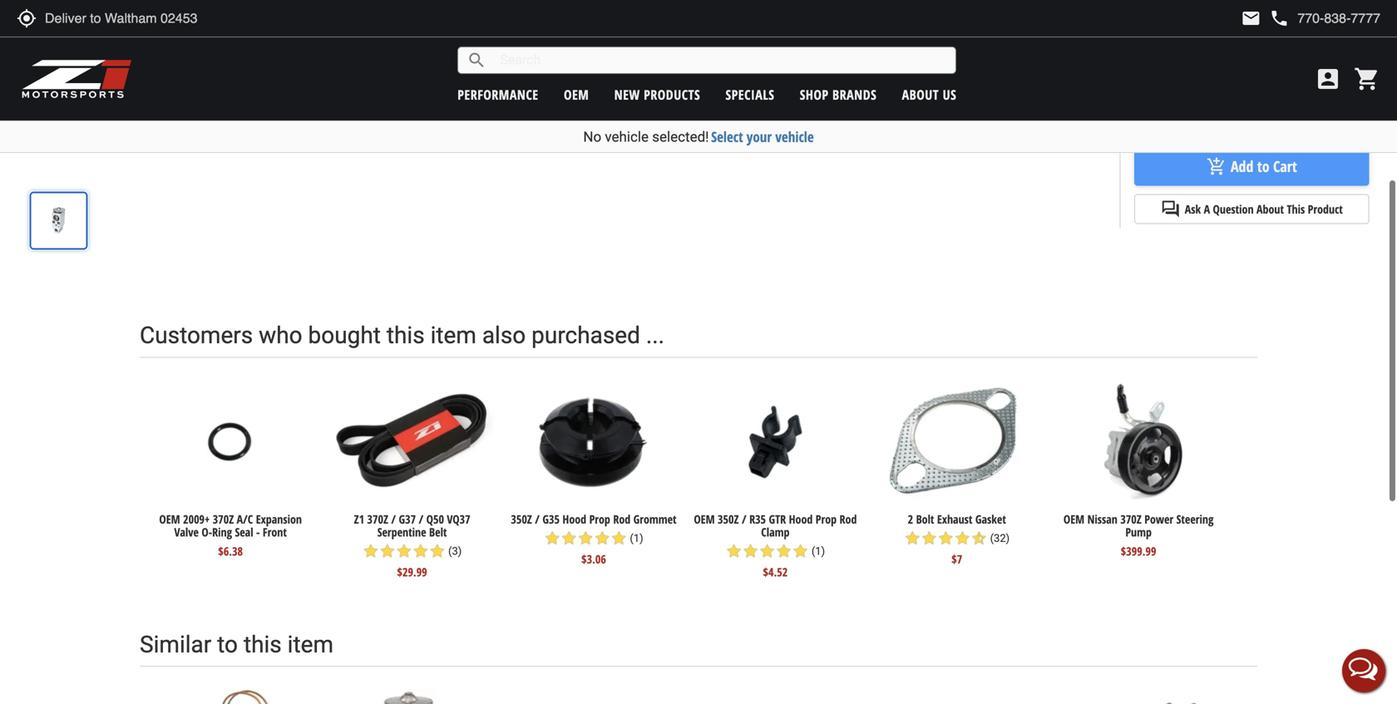 Task type: describe. For each thing, give the bounding box(es) containing it.
it
[[698, 31, 705, 47]]

mail phone
[[1241, 8, 1289, 28]]

(1) inside oem 350z / r35 gtr hood prop rod clamp star star star star star (1) $4.52
[[811, 545, 825, 558]]

to left use.
[[1020, 31, 1029, 47]]

bolt
[[916, 512, 934, 527]]

-
[[256, 524, 260, 540]]

2009+
[[183, 512, 210, 527]]

phone
[[1269, 8, 1289, 28]]

to inside in stock, ready to ship. help
[[1215, 4, 1226, 22]]

front
[[263, 524, 287, 540]]

performance link
[[458, 86, 539, 104]]

ship.
[[1229, 4, 1254, 22]]

pump
[[1125, 524, 1152, 540]]

$7
[[952, 551, 962, 567]]

this
[[1287, 201, 1305, 217]]

now
[[1134, 117, 1156, 131]]

when
[[554, 31, 580, 47]]

vacuumed
[[851, 31, 898, 47]]

mail link
[[1241, 8, 1261, 28]]

use.
[[1032, 31, 1051, 47]]

belt
[[429, 524, 447, 540]]

a/c for expansion
[[237, 512, 253, 527]]

370z inside oem nissan 370z power steering pump $399.99
[[1120, 512, 1142, 527]]

/ inside the 350z / g35 hood prop rod grommet star star star star star (1) $3.06
[[535, 512, 540, 527]]

when servicing the a/c system it is important that the system is vacuumed to remove moisture prior to use. failure to properly vacuum the system will freeze and damage the expansion valve.
[[524, 31, 1085, 64]]

shopping_cart link
[[1350, 66, 1380, 92]]

oem link
[[564, 86, 589, 104]]

system left 'will'
[[634, 48, 666, 64]]

purchased
[[532, 322, 640, 349]]

shop
[[800, 86, 829, 104]]

about us
[[902, 86, 956, 104]]

select your vehicle link
[[711, 127, 814, 146]]

oem for oem 2009+ 370z a/c expansion valve o-ring seal - front $6.38
[[159, 512, 180, 527]]

1 vertical spatial this
[[244, 631, 282, 658]]

to right add
[[1257, 156, 1269, 177]]

similar
[[140, 631, 211, 658]]

damage
[[739, 48, 776, 64]]

fits:
[[524, 74, 543, 89]]

specials link
[[726, 86, 775, 104]]

350z inside the 350z / g35 hood prop rod grommet star star star star star (1) $3.06
[[511, 512, 532, 527]]

to right similar
[[217, 631, 238, 658]]

also
[[482, 322, 526, 349]]

$6.38
[[218, 543, 243, 559]]

the right that
[[788, 31, 803, 47]]

valve
[[174, 524, 199, 540]]

and
[[719, 48, 736, 64]]

freeze
[[689, 48, 716, 64]]

Search search field
[[487, 47, 956, 73]]

valve.
[[846, 48, 873, 64]]

g37
[[399, 512, 416, 527]]

$399.99
[[1121, 543, 1156, 559]]

2 / from the left
[[419, 512, 423, 527]]

(3)
[[448, 545, 462, 558]]

specials
[[726, 86, 775, 104]]

prequalify now link
[[1134, 100, 1352, 131]]

g35
[[542, 512, 560, 527]]

370z inside oem 2009+ 370z a/c expansion valve o-ring seal - front $6.38
[[213, 512, 234, 527]]

search
[[467, 50, 487, 70]]

price:
[[1134, 39, 1160, 54]]

servicing
[[583, 31, 623, 47]]

(32)
[[990, 532, 1010, 545]]

remove
[[913, 31, 948, 47]]

similar to this item
[[140, 631, 333, 658]]

that
[[767, 31, 786, 47]]

to left remove
[[901, 31, 911, 47]]

2 is from the left
[[841, 31, 848, 47]]

ring
[[212, 524, 232, 540]]

shop brands
[[800, 86, 877, 104]]

in
[[1134, 4, 1145, 22]]

(1) inside the 350z / g35 hood prop rod grommet star star star star star (1) $3.06
[[630, 532, 643, 545]]

/ inside oem 350z / r35 gtr hood prop rod clamp star star star star star (1) $4.52
[[742, 512, 746, 527]]

hood inside oem 350z / r35 gtr hood prop rod clamp star star star star star (1) $4.52
[[789, 512, 813, 527]]

ready
[[1182, 4, 1212, 22]]

prequalify
[[1300, 100, 1352, 114]]

a
[[1204, 201, 1210, 217]]

new products
[[614, 86, 700, 104]]

note:
[[524, 31, 554, 47]]

about us link
[[902, 86, 956, 104]]

$55.37
[[1168, 30, 1219, 57]]

about inside 'question_answer ask a question about this product'
[[1257, 201, 1284, 217]]

oem for oem nissan 370z power steering pump $399.99
[[1063, 512, 1085, 527]]

2010
[[587, 100, 613, 113]]

$4.52
[[763, 564, 788, 580]]

bought
[[308, 322, 381, 349]]

help
[[1258, 2, 1276, 20]]

...
[[646, 322, 664, 349]]

shop brands link
[[800, 86, 877, 104]]

expansion
[[796, 48, 843, 64]]

power
[[1144, 512, 1173, 527]]

z1 motorsports logo image
[[21, 58, 133, 100]]

0 vertical spatial nissan
[[617, 100, 652, 113]]

2009-2010 nissan 370z
[[557, 100, 682, 113]]

oem 350z / r35 gtr hood prop rod clamp star star star star star (1) $4.52
[[694, 512, 857, 580]]

product
[[1308, 201, 1343, 217]]

your
[[747, 127, 772, 146]]

performance
[[458, 86, 539, 104]]

1 horizontal spatial vehicle
[[775, 127, 814, 146]]

2
[[908, 512, 913, 527]]

0 vertical spatial this
[[387, 322, 425, 349]]

370z inside z1 370z / g37 / q50 vq37 serpentine belt star star star star star (3) $29.99
[[367, 512, 388, 527]]

1 / from the left
[[391, 512, 396, 527]]

z1 370z / g37 / q50 vq37 serpentine belt star star star star star (3) $29.99
[[354, 512, 470, 580]]

add
[[1231, 156, 1254, 177]]



Task type: vqa. For each thing, say whether or not it's contained in the screenshot.
Side
no



Task type: locate. For each thing, give the bounding box(es) containing it.
350z
[[511, 512, 532, 527], [718, 512, 739, 527]]

system up expansion
[[806, 31, 838, 47]]

hood
[[562, 512, 586, 527], [789, 512, 813, 527]]

/ right g37
[[419, 512, 423, 527]]

oem down the 'vacuum'
[[564, 86, 589, 104]]

2 bolt  exhaust gasket star star star star star_half (32) $7
[[904, 512, 1010, 567]]

370z left power
[[1120, 512, 1142, 527]]

prop
[[589, 512, 610, 527], [816, 512, 837, 527]]

rod inside the 350z / g35 hood prop rod grommet star star star star star (1) $3.06
[[613, 512, 630, 527]]

a/c inside "when servicing the a/c system it is important that the system is vacuumed to remove moisture prior to use. failure to properly vacuum the system will freeze and damage the expansion valve."
[[644, 31, 660, 47]]

0 horizontal spatial nissan
[[617, 100, 652, 113]]

350z left g35
[[511, 512, 532, 527]]

0 horizontal spatial item
[[287, 631, 333, 658]]

is up valve. at top right
[[841, 31, 848, 47]]

vehicle
[[775, 127, 814, 146], [605, 128, 649, 145]]

o-
[[202, 524, 212, 540]]

oem for oem 350z / r35 gtr hood prop rod clamp star star star star star (1) $4.52
[[694, 512, 715, 527]]

customers who bought this item also purchased ...
[[140, 322, 664, 349]]

0 vertical spatial item
[[430, 322, 476, 349]]

moisture
[[951, 31, 992, 47]]

1 vertical spatial about
[[1257, 201, 1284, 217]]

my_location
[[17, 8, 37, 28]]

1 350z from the left
[[511, 512, 532, 527]]

phone link
[[1269, 8, 1380, 28]]

1 horizontal spatial prop
[[816, 512, 837, 527]]

to down note:
[[524, 48, 533, 64]]

a/c for system
[[644, 31, 660, 47]]

question_answer ask a question about this product
[[1161, 199, 1343, 219]]

vehicle down 2009-2010 nissan 370z
[[605, 128, 649, 145]]

account_box link
[[1311, 66, 1345, 92]]

1 vertical spatial nissan
[[1087, 512, 1118, 527]]

system
[[663, 31, 695, 47], [806, 31, 838, 47], [634, 48, 666, 64]]

1 horizontal spatial about
[[1257, 201, 1284, 217]]

system up 'will'
[[663, 31, 695, 47]]

hood right the gtr
[[789, 512, 813, 527]]

370z up selected!
[[655, 100, 682, 113]]

1 horizontal spatial nissan
[[1087, 512, 1118, 527]]

item
[[430, 322, 476, 349], [287, 631, 333, 658]]

no vehicle selected! select your vehicle
[[583, 127, 814, 146]]

who
[[259, 322, 302, 349]]

hood inside the 350z / g35 hood prop rod grommet star star star star star (1) $3.06
[[562, 512, 586, 527]]

steering
[[1176, 512, 1214, 527]]

mail
[[1241, 8, 1261, 28]]

0 horizontal spatial a/c
[[237, 512, 253, 527]]

2 hood from the left
[[789, 512, 813, 527]]

nissan inside oem nissan 370z power steering pump $399.99
[[1087, 512, 1118, 527]]

is
[[708, 31, 715, 47], [841, 31, 848, 47]]

account_box
[[1315, 66, 1341, 92]]

/ left g37
[[391, 512, 396, 527]]

/ left g35
[[535, 512, 540, 527]]

add_shopping_cart
[[1207, 157, 1227, 177]]

oem
[[564, 86, 589, 104], [159, 512, 180, 527], [694, 512, 715, 527], [1063, 512, 1085, 527]]

(1)
[[630, 532, 643, 545], [811, 545, 825, 558]]

1 horizontal spatial item
[[430, 322, 476, 349]]

add_shopping_cart add to cart
[[1207, 156, 1297, 177]]

1 horizontal spatial a/c
[[644, 31, 660, 47]]

hood right g35
[[562, 512, 586, 527]]

350z left r35
[[718, 512, 739, 527]]

$29.99
[[397, 564, 427, 580]]

shopping_cart
[[1354, 66, 1380, 92]]

gtr
[[769, 512, 786, 527]]

oem nissan 370z power steering pump $399.99
[[1063, 512, 1214, 559]]

$3.06
[[581, 551, 606, 567]]

customers
[[140, 322, 253, 349]]

oem inside oem nissan 370z power steering pump $399.99
[[1063, 512, 1085, 527]]

properly
[[536, 48, 575, 64]]

serpentine
[[377, 524, 426, 540]]

nissan
[[617, 100, 652, 113], [1087, 512, 1118, 527]]

is right 'it'
[[708, 31, 715, 47]]

/
[[391, 512, 396, 527], [419, 512, 423, 527], [535, 512, 540, 527], [742, 512, 746, 527]]

vehicle inside no vehicle selected! select your vehicle
[[605, 128, 649, 145]]

z1
[[354, 512, 364, 527]]

0 horizontal spatial vehicle
[[605, 128, 649, 145]]

question
[[1213, 201, 1254, 217]]

370z right o-
[[213, 512, 234, 527]]

0 horizontal spatial 350z
[[511, 512, 532, 527]]

nissan left the "pump"
[[1087, 512, 1118, 527]]

370z right z1
[[367, 512, 388, 527]]

rod left 2
[[839, 512, 857, 527]]

1 horizontal spatial (1)
[[811, 545, 825, 558]]

1 rod from the left
[[613, 512, 630, 527]]

about left us
[[902, 86, 939, 104]]

prop right the gtr
[[816, 512, 837, 527]]

350z inside oem 350z / r35 gtr hood prop rod clamp star star star star star (1) $4.52
[[718, 512, 739, 527]]

prop inside oem 350z / r35 gtr hood prop rod clamp star star star star star (1) $4.52
[[816, 512, 837, 527]]

0 horizontal spatial hood
[[562, 512, 586, 527]]

question_answer
[[1161, 199, 1181, 219]]

prequalify now
[[1134, 100, 1352, 131]]

star_half
[[971, 530, 987, 547]]

the down that
[[778, 48, 793, 64]]

grommet
[[633, 512, 677, 527]]

2009-
[[557, 100, 587, 113]]

rod inside oem 350z / r35 gtr hood prop rod clamp star star star star star (1) $4.52
[[839, 512, 857, 527]]

failure
[[1054, 31, 1085, 47]]

in stock, ready to ship. help
[[1134, 2, 1276, 22]]

the down servicing
[[616, 48, 631, 64]]

price: $55.37
[[1134, 30, 1219, 57]]

rod left grommet
[[613, 512, 630, 527]]

oem left the 2009+
[[159, 512, 180, 527]]

to left the "ship."
[[1215, 4, 1226, 22]]

1 hood from the left
[[562, 512, 586, 527]]

0 vertical spatial a/c
[[644, 31, 660, 47]]

1 vertical spatial a/c
[[237, 512, 253, 527]]

1 horizontal spatial is
[[841, 31, 848, 47]]

3 / from the left
[[535, 512, 540, 527]]

a/c
[[644, 31, 660, 47], [237, 512, 253, 527]]

oem inside oem 2009+ 370z a/c expansion valve o-ring seal - front $6.38
[[159, 512, 180, 527]]

new
[[614, 86, 640, 104]]

this
[[387, 322, 425, 349], [244, 631, 282, 658]]

nissan right 2010
[[617, 100, 652, 113]]

1 is from the left
[[708, 31, 715, 47]]

2 350z from the left
[[718, 512, 739, 527]]

prop inside the 350z / g35 hood prop rod grommet star star star star star (1) $3.06
[[589, 512, 610, 527]]

0 horizontal spatial (1)
[[630, 532, 643, 545]]

a/c right servicing
[[644, 31, 660, 47]]

2 prop from the left
[[816, 512, 837, 527]]

select
[[711, 127, 743, 146]]

0 horizontal spatial prop
[[589, 512, 610, 527]]

will
[[669, 48, 686, 64]]

brands
[[832, 86, 877, 104]]

prop up $3.06
[[589, 512, 610, 527]]

oem inside oem 350z / r35 gtr hood prop rod clamp star star star star star (1) $4.52
[[694, 512, 715, 527]]

star
[[544, 530, 561, 547], [561, 530, 577, 547], [577, 530, 594, 547], [594, 530, 611, 547], [611, 530, 627, 547], [904, 530, 921, 547], [921, 530, 937, 547], [937, 530, 954, 547], [954, 530, 971, 547], [362, 543, 379, 560], [379, 543, 396, 560], [396, 543, 412, 560], [412, 543, 429, 560], [429, 543, 446, 560], [726, 543, 742, 560], [742, 543, 759, 560], [759, 543, 776, 560], [776, 543, 792, 560], [792, 543, 809, 560]]

oem right grommet
[[694, 512, 715, 527]]

4 / from the left
[[742, 512, 746, 527]]

/ left r35
[[742, 512, 746, 527]]

a/c inside oem 2009+ 370z a/c expansion valve o-ring seal - front $6.38
[[237, 512, 253, 527]]

0 vertical spatial about
[[902, 86, 939, 104]]

1 horizontal spatial 350z
[[718, 512, 739, 527]]

cart
[[1273, 156, 1297, 177]]

0 horizontal spatial about
[[902, 86, 939, 104]]

1 horizontal spatial this
[[387, 322, 425, 349]]

1 vertical spatial item
[[287, 631, 333, 658]]

expansion
[[256, 512, 302, 527]]

1 prop from the left
[[589, 512, 610, 527]]

seal
[[235, 524, 253, 540]]

2 rod from the left
[[839, 512, 857, 527]]

1 horizontal spatial hood
[[789, 512, 813, 527]]

about left this
[[1257, 201, 1284, 217]]

the right servicing
[[626, 31, 641, 47]]

oem left the "pump"
[[1063, 512, 1085, 527]]

0 horizontal spatial is
[[708, 31, 715, 47]]

1 horizontal spatial rod
[[839, 512, 857, 527]]

vehicle right your
[[775, 127, 814, 146]]

stock,
[[1148, 4, 1179, 22]]

new products link
[[614, 86, 700, 104]]

oem 2009+ 370z a/c expansion valve o-ring seal - front $6.38
[[159, 512, 302, 559]]

prior
[[995, 31, 1017, 47]]

0 horizontal spatial this
[[244, 631, 282, 658]]

oem for oem
[[564, 86, 589, 104]]

0 horizontal spatial rod
[[613, 512, 630, 527]]

vacuum
[[578, 48, 613, 64]]

a/c left -
[[237, 512, 253, 527]]

vq37
[[447, 512, 470, 527]]



